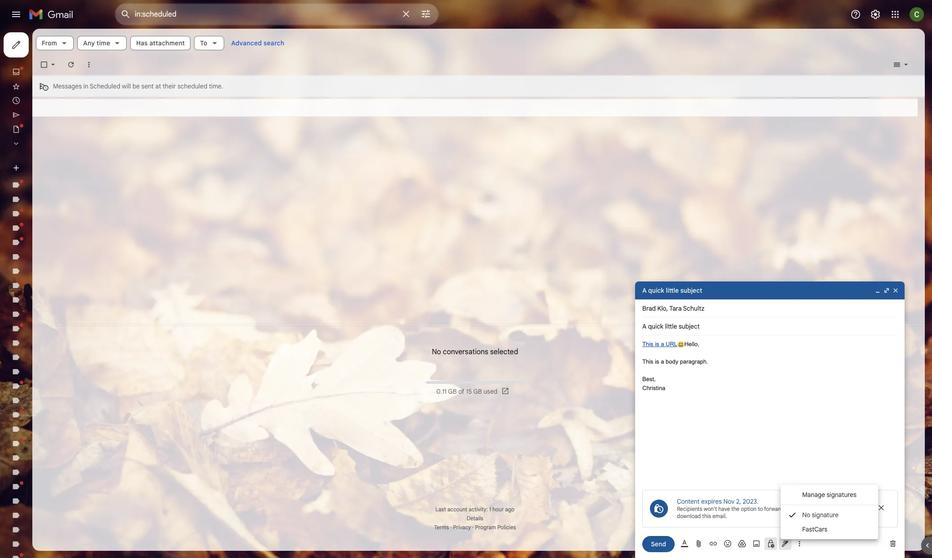 Task type: vqa. For each thing, say whether or not it's contained in the screenshot.
2nd Not starred image from the top
no



Task type: locate. For each thing, give the bounding box(es) containing it.
to
[[200, 39, 207, 47]]

more image
[[84, 60, 93, 69]]

menu containing manage signatures
[[781, 485, 879, 540]]

a left body
[[661, 359, 664, 365]]

2 gb from the left
[[474, 388, 482, 396]]

Search mail text field
[[135, 10, 396, 19]]

insert link ‪(⌘k)‬ image
[[709, 540, 718, 549]]

ago
[[506, 507, 515, 513]]

1 vertical spatial is
[[655, 359, 660, 365]]

1 vertical spatial a
[[661, 359, 664, 365]]

any time
[[83, 39, 110, 47]]

1 horizontal spatial ·
[[473, 525, 474, 531]]

toggle confidential mode image
[[767, 540, 776, 549]]

gb right 15
[[474, 388, 482, 396]]

brad
[[643, 305, 656, 313]]

christina
[[643, 385, 666, 392]]

,
[[667, 305, 668, 313]]

0.11 gb of 15 gb used
[[437, 388, 498, 396]]

2,
[[737, 498, 742, 506]]

content
[[677, 498, 700, 506]]

messages
[[53, 82, 82, 90]]

or
[[815, 506, 820, 513]]

menu inside a quick little subject dialog
[[781, 485, 879, 540]]

account
[[448, 507, 468, 513]]

1 vertical spatial this
[[643, 359, 654, 365]]

no left conversations
[[432, 348, 441, 357]]

has attachment button
[[130, 36, 191, 50]]

None search field
[[115, 4, 439, 25]]

1 a from the top
[[661, 341, 664, 348]]

signature
[[812, 511, 839, 520]]

0 vertical spatial is
[[655, 341, 660, 348]]

no inside no conversations selected main content
[[432, 348, 441, 357]]

insert emoji ‪(⌘⇧2)‬ image
[[724, 540, 733, 549]]

1 horizontal spatial gb
[[474, 388, 482, 396]]

a for body
[[661, 359, 664, 365]]

is
[[655, 341, 660, 348], [655, 359, 660, 365]]

manage signatures
[[803, 491, 857, 499]]

None checkbox
[[40, 60, 49, 69]]

program policies link
[[475, 525, 516, 531]]

no signature
[[803, 511, 839, 520]]

discard draft ‪(⌘⇧d)‬ image
[[889, 540, 898, 549]]

no conversations selected main content
[[32, 29, 925, 551]]

content expires nov 2, 2023. recipients won't have the option to forward, copy, print, or download this email.
[[677, 498, 820, 520]]

2 this from the top
[[643, 359, 654, 365]]

2 is from the top
[[655, 359, 660, 365]]

a for url
[[661, 341, 664, 348]]

brad klo , tara schultz
[[643, 305, 705, 313]]

this
[[703, 513, 712, 520]]

1 vertical spatial no
[[803, 511, 811, 520]]

schultz
[[684, 305, 705, 313]]

advanced search options image
[[417, 5, 435, 23]]

gb
[[448, 388, 457, 396], [474, 388, 482, 396]]

any time button
[[77, 36, 127, 50]]

selected
[[490, 348, 518, 357]]

1 · from the left
[[451, 525, 452, 531]]

won't
[[704, 506, 717, 513]]

2 a from the top
[[661, 359, 664, 365]]

no left or at the bottom of the page
[[803, 511, 811, 520]]

privacy
[[453, 525, 471, 531]]

0 horizontal spatial ·
[[451, 525, 452, 531]]

last
[[436, 507, 446, 513]]

body
[[666, 359, 679, 365]]

0 vertical spatial no
[[432, 348, 441, 357]]

gb left of
[[448, 388, 457, 396]]

this is a body paragraph.
[[643, 359, 709, 365]]

0 vertical spatial this
[[643, 341, 654, 348]]

navigation
[[0, 29, 108, 559]]

this
[[643, 341, 654, 348], [643, 359, 654, 365]]

· down details
[[473, 525, 474, 531]]

in
[[83, 82, 88, 90]]

this for this is a body paragraph.
[[643, 359, 654, 365]]

0 horizontal spatial gb
[[448, 388, 457, 396]]

no
[[432, 348, 441, 357], [803, 511, 811, 520]]

this is a url link
[[643, 341, 678, 348]]

·
[[451, 525, 452, 531], [473, 525, 474, 531]]

is left body
[[655, 359, 660, 365]]

at
[[155, 82, 161, 90]]

this up best,
[[643, 359, 654, 365]]

from
[[42, 39, 57, 47]]

scheduled
[[178, 82, 207, 90]]

1 horizontal spatial no
[[803, 511, 811, 520]]

a
[[661, 341, 664, 348], [661, 359, 664, 365]]

menu
[[781, 485, 879, 540]]

option
[[741, 506, 757, 513]]

1 this from the top
[[643, 341, 654, 348]]

details link
[[467, 516, 484, 522]]

fastcars
[[803, 526, 828, 534]]

copy,
[[786, 506, 799, 513]]

this left url
[[643, 341, 654, 348]]

activity:
[[469, 507, 488, 513]]

has attachment
[[136, 39, 185, 47]]

this for this is a url
[[643, 341, 654, 348]]

of
[[459, 388, 465, 396]]

1 is from the top
[[655, 341, 660, 348]]

· right terms link
[[451, 525, 452, 531]]

0 vertical spatial a
[[661, 341, 664, 348]]

more options image
[[797, 540, 803, 549]]

privacy link
[[453, 525, 471, 531]]

used
[[484, 388, 498, 396]]

search
[[264, 39, 285, 47]]

a left url
[[661, 341, 664, 348]]

Subject field
[[643, 322, 898, 331]]

send
[[651, 540, 666, 549]]

no inside menu
[[803, 511, 811, 520]]

0 horizontal spatial no
[[432, 348, 441, 357]]

paragraph.
[[680, 359, 709, 365]]

is left url
[[655, 341, 660, 348]]



Task type: describe. For each thing, give the bounding box(es) containing it.
last account activity: 1 hour ago details terms · privacy · program policies
[[434, 507, 516, 531]]

sent
[[141, 82, 154, 90]]

program
[[475, 525, 496, 531]]

is for url
[[655, 341, 660, 348]]

has
[[136, 39, 148, 47]]

messages in scheduled will be sent at their scheduled time.
[[53, 82, 223, 90]]

to
[[758, 506, 763, 513]]

0.11
[[437, 388, 447, 396]]

quick
[[649, 287, 665, 295]]

print,
[[801, 506, 814, 513]]

advanced search
[[231, 39, 285, 47]]

time.
[[209, 82, 223, 90]]

best,
[[643, 376, 656, 383]]

settings image
[[871, 9, 881, 20]]

expires
[[702, 498, 722, 506]]

this is a url
[[643, 341, 678, 348]]

url
[[666, 341, 678, 348]]

a quick little subject dialog
[[636, 282, 905, 559]]

the
[[732, 506, 740, 513]]

signatures
[[827, 491, 857, 499]]

hello,
[[685, 341, 700, 348]]

1
[[489, 507, 491, 513]]

their
[[163, 82, 176, 90]]

minimize image
[[875, 287, 882, 294]]

pop out image
[[884, 287, 891, 294]]

no conversations selected
[[432, 348, 518, 357]]

main menu image
[[11, 9, 22, 20]]

15
[[466, 388, 472, 396]]

best, christina
[[643, 376, 666, 392]]

no for no conversations selected
[[432, 348, 441, 357]]

a
[[643, 287, 647, 295]]

email.
[[713, 513, 727, 520]]

tara
[[670, 305, 682, 313]]

is for body
[[655, 359, 660, 365]]

advanced
[[231, 39, 262, 47]]

toggle split pane mode image
[[893, 60, 902, 69]]

a quick little subject
[[643, 287, 703, 295]]

none checkbox inside no conversations selected main content
[[40, 60, 49, 69]]

2 · from the left
[[473, 525, 474, 531]]

klo
[[658, 305, 667, 313]]

search mail image
[[118, 6, 134, 22]]

will
[[122, 82, 131, 90]]

details
[[467, 516, 484, 522]]

policies
[[498, 525, 516, 531]]

attach files image
[[695, 540, 704, 549]]

forward,
[[765, 506, 785, 513]]

refresh image
[[67, 60, 76, 69]]

Message Body text field
[[643, 340, 898, 479]]

clear search image
[[397, 5, 415, 23]]

1 gb from the left
[[448, 388, 457, 396]]

2023.
[[743, 498, 759, 506]]

to button
[[194, 36, 224, 50]]

conversations
[[443, 348, 489, 357]]

insert photo image
[[752, 540, 761, 549]]

close image
[[893, 287, 900, 294]]

insert signature image
[[781, 540, 790, 549]]

any
[[83, 39, 95, 47]]

be
[[133, 82, 140, 90]]

nov
[[724, 498, 735, 506]]

terms
[[434, 525, 449, 531]]

time
[[97, 39, 110, 47]]

terms link
[[434, 525, 449, 531]]

turn off confidential mode image
[[877, 504, 886, 513]]

manage
[[803, 491, 826, 499]]

support image
[[851, 9, 862, 20]]

gmail image
[[29, 5, 78, 23]]

scheduled
[[90, 82, 120, 90]]

advanced search button
[[228, 35, 288, 51]]

subject
[[681, 287, 703, 295]]

little
[[666, 287, 679, 295]]

😃 image
[[678, 341, 685, 349]]

send button
[[643, 536, 675, 553]]

insert files using drive image
[[738, 540, 747, 549]]

follow link to manage storage image
[[501, 387, 510, 396]]

attachment
[[150, 39, 185, 47]]

recipients
[[677, 506, 703, 513]]

hour
[[493, 507, 504, 513]]

from button
[[36, 36, 74, 50]]

no for no signature
[[803, 511, 811, 520]]

have
[[719, 506, 730, 513]]

download
[[677, 513, 701, 520]]



